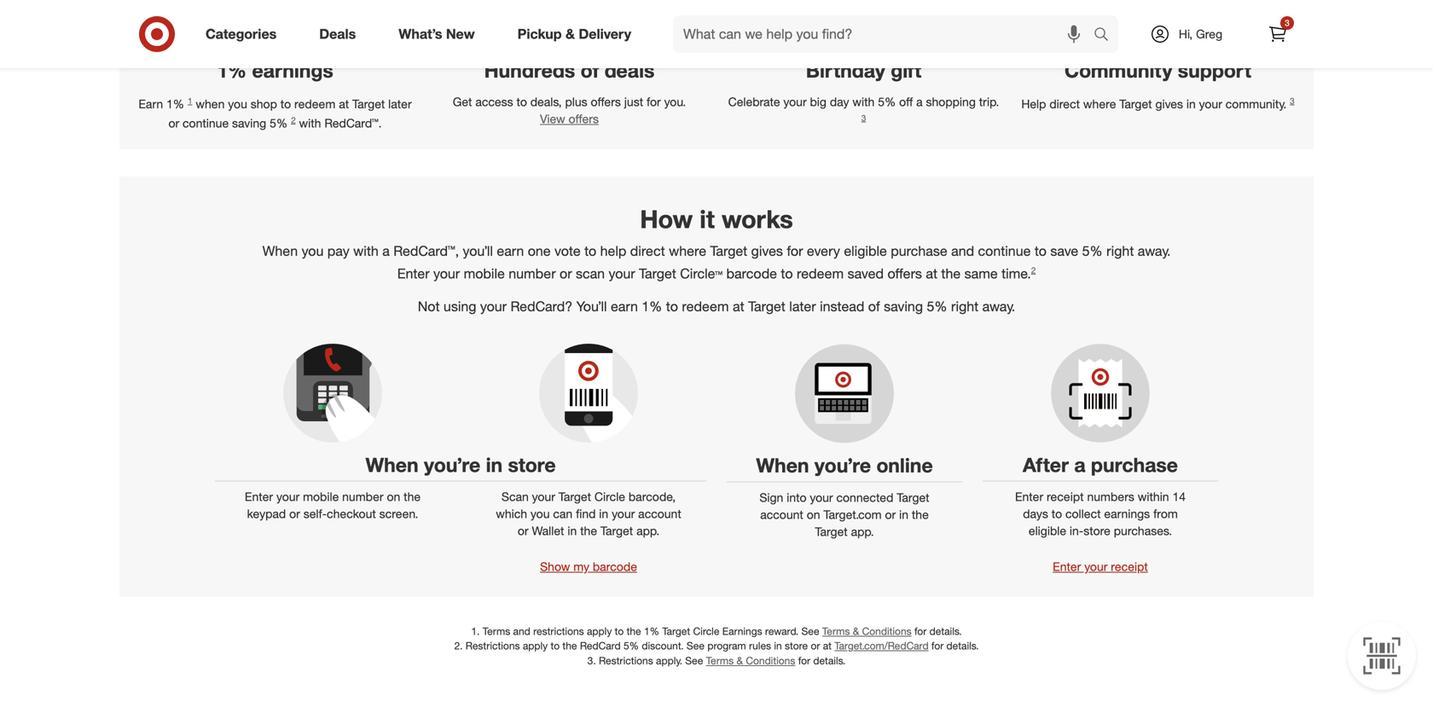 Task type: vqa. For each thing, say whether or not it's contained in the screenshot.
your in button
yes



Task type: describe. For each thing, give the bounding box(es) containing it.
celebrate
[[728, 94, 780, 109]]

to down restrictions
[[551, 640, 560, 652]]

target down "how it works"
[[710, 243, 748, 259]]

2 horizontal spatial terms
[[823, 625, 850, 638]]

account inside sign into your connected target account on target.com or in the target app.
[[760, 507, 804, 522]]

1 vertical spatial &
[[853, 625, 860, 638]]

target.com/redcard link
[[835, 640, 929, 652]]

later inside 'when you shop to redeem at target later or continue saving 5%'
[[388, 97, 412, 111]]

1 vertical spatial earn
[[611, 298, 638, 315]]

to inside the get access to deals, plus offers just for you. view offers
[[517, 94, 527, 109]]

1% earnings
[[217, 59, 333, 83]]

and inside when you pay with a redcard™, you'll earn one vote to help direct where target gives for every eligible purchase and continue to save 5% right away. enter your mobile number or scan your target circle™ barcode to redeem saved offers at the same time.
[[952, 243, 975, 259]]

to down when you pay with a redcard™, you'll earn one vote to help direct where target gives for every eligible purchase and continue to save 5% right away. enter your mobile number or scan your target circle™ barcode to redeem saved offers at the same time.
[[666, 298, 678, 315]]

eligible inside enter receipt numbers within 14 days to collect earnings from eligible in-store purchases.
[[1029, 524, 1067, 539]]

celebrate your big day with 5% off a shopping trip. 3
[[728, 94, 1000, 123]]

2 with redcard™.
[[291, 115, 382, 131]]

not using your redcard? you'll earn 1% to redeem at target later instead of saving 5% right away.
[[418, 298, 1016, 315]]

hundreds of deals
[[484, 59, 655, 83]]

0 vertical spatial see
[[802, 625, 820, 638]]

when you shop to redeem at target later or continue saving 5%
[[168, 97, 412, 131]]

with inside the celebrate your big day with 5% off a shopping trip. 3
[[853, 94, 875, 109]]

5% inside 'when you shop to redeem at target later or continue saving 5%'
[[270, 116, 288, 131]]

scan
[[576, 265, 605, 282]]

new
[[446, 26, 475, 42]]

0 horizontal spatial terms
[[483, 625, 510, 638]]

your right using
[[480, 298, 507, 315]]

gift
[[891, 59, 922, 83]]

gives inside when you pay with a redcard™, you'll earn one vote to help direct where target gives for every eligible purchase and continue to save 5% right away. enter your mobile number or scan your target circle™ barcode to redeem saved offers at the same time.
[[751, 243, 783, 259]]

for inside when you pay with a redcard™, you'll earn one vote to help direct where target gives for every eligible purchase and continue to save 5% right away. enter your mobile number or scan your target circle™ barcode to redeem saved offers at the same time.
[[787, 243, 803, 259]]

1 horizontal spatial redeem
[[682, 298, 729, 315]]

target up show my barcode
[[601, 524, 633, 539]]

when you're in store
[[366, 453, 556, 477]]

community.
[[1226, 97, 1287, 111]]

the inside enter your mobile number on the keypad or self-checkout screen.
[[404, 490, 421, 504]]

show
[[540, 559, 570, 574]]

where inside help direct where target gives in your community. 3
[[1084, 97, 1116, 111]]

after
[[1023, 453, 1069, 477]]

earn 1% 1
[[139, 96, 192, 111]]

target down online
[[897, 490, 930, 505]]

show my barcode button
[[540, 559, 637, 576]]

for down reward. at the right bottom
[[798, 654, 811, 667]]

get
[[453, 94, 472, 109]]

0 horizontal spatial earnings
[[252, 59, 333, 83]]

on inside enter your mobile number on the keypad or self-checkout screen.
[[387, 490, 400, 504]]

screen.
[[379, 507, 418, 522]]

reward.
[[765, 625, 799, 638]]

program
[[708, 640, 746, 652]]

categories link
[[191, 15, 298, 53]]

in inside "1. terms and restrictions apply to the 1% target circle earnings reward. see terms & conditions for details. 2. restrictions apply to the redcard 5% discount. see program rules in store or at target.com/redcard for details. 3. restrictions apply. see terms & conditions for details."
[[774, 640, 782, 652]]

1 horizontal spatial later
[[790, 298, 816, 315]]

instead
[[820, 298, 865, 315]]

where inside when you pay with a redcard™, you'll earn one vote to help direct where target gives for every eligible purchase and continue to save 5% right away. enter your mobile number or scan your target circle™ barcode to redeem saved offers at the same time.
[[669, 243, 707, 259]]

to up 'redcard'
[[615, 625, 624, 638]]

3 inside help direct where target gives in your community. 3
[[1290, 96, 1295, 106]]

0 vertical spatial apply
[[587, 625, 612, 638]]

same
[[965, 265, 998, 282]]

birthday gift
[[806, 59, 922, 83]]

support
[[1178, 59, 1252, 83]]

1% inside earn 1% 1
[[166, 97, 184, 111]]

1. terms and restrictions apply to the 1% target circle earnings reward. see terms & conditions for details. 2. restrictions apply to the redcard 5% discount. see program rules in store or at target.com/redcard for details. 3. restrictions apply. see terms & conditions for details.
[[454, 625, 979, 667]]

1 vertical spatial see
[[687, 640, 705, 652]]

away. inside when you pay with a redcard™, you'll earn one vote to help direct where target gives for every eligible purchase and continue to save 5% right away. enter your mobile number or scan your target circle™ barcode to redeem saved offers at the same time.
[[1138, 243, 1171, 259]]

to up scan
[[585, 243, 597, 259]]

collect
[[1066, 507, 1101, 522]]

your inside enter your mobile number on the keypad or self-checkout screen.
[[276, 490, 300, 504]]

the inside scan your target circle barcode, which you can find in your account or wallet in the target app.
[[580, 524, 597, 539]]

0 vertical spatial details.
[[930, 625, 962, 638]]

1 horizontal spatial purchase
[[1091, 453, 1178, 477]]

0 vertical spatial 2 link
[[291, 115, 296, 126]]

one
[[528, 243, 551, 259]]

when
[[196, 97, 225, 111]]

app. inside scan your target circle barcode, which you can find in your account or wallet in the target app.
[[637, 524, 660, 539]]

to inside enter receipt numbers within 14 days to collect earnings from eligible in-store purchases.
[[1052, 507, 1062, 522]]

rules
[[749, 640, 771, 652]]

circle inside scan your target circle barcode, which you can find in your account or wallet in the target app.
[[595, 490, 625, 504]]

redcard™,
[[394, 243, 459, 259]]

0 horizontal spatial apply
[[523, 640, 548, 652]]

1 horizontal spatial &
[[737, 654, 743, 667]]

pickup & delivery
[[518, 26, 631, 42]]

into
[[787, 490, 807, 505]]

0 horizontal spatial of
[[581, 59, 599, 83]]

access
[[476, 94, 513, 109]]

2.
[[454, 640, 463, 652]]

to left save
[[1035, 243, 1047, 259]]

community support
[[1065, 59, 1252, 83]]

enter your mobile number on the keypad or self-checkout screen.
[[245, 490, 421, 522]]

earn
[[139, 97, 163, 111]]

your down barcode,
[[612, 507, 635, 522]]

What can we help you find? suggestions appear below search field
[[673, 15, 1098, 53]]

target down when you pay with a redcard™, you'll earn one vote to help direct where target gives for every eligible purchase and continue to save 5% right away. enter your mobile number or scan your target circle™ barcode to redeem saved offers at the same time.
[[748, 298, 786, 315]]

which
[[496, 507, 527, 522]]

scan
[[502, 490, 529, 504]]

at inside when you pay with a redcard™, you'll earn one vote to help direct where target gives for every eligible purchase and continue to save 5% right away. enter your mobile number or scan your target circle™ barcode to redeem saved offers at the same time.
[[926, 265, 938, 282]]

when you're online
[[756, 454, 933, 478]]

you inside scan your target circle barcode, which you can find in your account or wallet in the target app.
[[531, 507, 550, 522]]

your inside the celebrate your big day with 5% off a shopping trip. 3
[[784, 94, 807, 109]]

and inside "1. terms and restrictions apply to the 1% target circle earnings reward. see terms & conditions for details. 2. restrictions apply to the redcard 5% discount. see program rules in store or at target.com/redcard for details. 3. restrictions apply. see terms & conditions for details."
[[513, 625, 531, 638]]

can
[[553, 507, 573, 522]]

when you pay with a redcard™, you'll earn one vote to help direct where target gives for every eligible purchase and continue to save 5% right away. enter your mobile number or scan your target circle™ barcode to redeem saved offers at the same time.
[[262, 243, 1171, 282]]

0 horizontal spatial store
[[508, 453, 556, 477]]

14
[[1173, 490, 1186, 504]]

keypad
[[247, 507, 286, 522]]

sign into your connected target account on target.com or in the target app.
[[760, 490, 930, 539]]

time.
[[1002, 265, 1031, 282]]

deals
[[319, 26, 356, 42]]

after a purchase
[[1023, 453, 1178, 477]]

2 vertical spatial details.
[[813, 654, 846, 667]]

0 vertical spatial restrictions
[[466, 640, 520, 652]]

off
[[900, 94, 913, 109]]

0 horizontal spatial right
[[951, 298, 979, 315]]

you're for online
[[815, 454, 871, 478]]

0 vertical spatial 3 link
[[1259, 15, 1297, 53]]

in up scan
[[486, 453, 503, 477]]

0 horizontal spatial &
[[566, 26, 575, 42]]

earnings
[[723, 625, 763, 638]]

self-
[[304, 507, 327, 522]]

for up the target.com/redcard
[[915, 625, 927, 638]]

circle™
[[680, 265, 723, 282]]

direct inside help direct where target gives in your community. 3
[[1050, 97, 1080, 111]]

mobile inside when you pay with a redcard™, you'll earn one vote to help direct where target gives for every eligible purchase and continue to save 5% right away. enter your mobile number or scan your target circle™ barcode to redeem saved offers at the same time.
[[464, 265, 505, 282]]

view offers link
[[540, 111, 599, 126]]

search button
[[1086, 15, 1127, 56]]

with inside when you pay with a redcard™, you'll earn one vote to help direct where target gives for every eligible purchase and continue to save 5% right away. enter your mobile number or scan your target circle™ barcode to redeem saved offers at the same time.
[[353, 243, 379, 259]]

redcard
[[580, 640, 621, 652]]

redeem inside 'when you shop to redeem at target later or continue saving 5%'
[[294, 97, 336, 111]]

enter your receipt button
[[1053, 559, 1148, 576]]

search
[[1086, 27, 1127, 44]]

1 vertical spatial 2 link
[[1031, 265, 1036, 276]]

barcode,
[[629, 490, 676, 504]]

target up find
[[559, 490, 591, 504]]

1% right you'll
[[642, 298, 662, 315]]

how it works
[[640, 204, 793, 234]]

receipt inside enter receipt numbers within 14 days to collect earnings from eligible in-store purchases.
[[1047, 490, 1084, 504]]

2 vertical spatial see
[[685, 654, 703, 667]]

enter for enter receipt numbers within 14 days to collect earnings from eligible in-store purchases.
[[1015, 490, 1044, 504]]

days
[[1023, 507, 1049, 522]]

big
[[810, 94, 827, 109]]

delivery
[[579, 26, 631, 42]]

target down target.com
[[815, 524, 848, 539]]

target inside 'when you shop to redeem at target later or continue saving 5%'
[[352, 97, 385, 111]]

for right the target.com/redcard
[[932, 640, 944, 652]]

1 link
[[188, 96, 192, 106]]

shopping
[[926, 94, 976, 109]]

connected
[[837, 490, 894, 505]]

wallet
[[532, 524, 564, 539]]

offers
[[888, 265, 922, 282]]

1 vertical spatial of
[[868, 298, 880, 315]]

your up can
[[532, 490, 555, 504]]

number inside when you pay with a redcard™, you'll earn one vote to help direct where target gives for every eligible purchase and continue to save 5% right away. enter your mobile number or scan your target circle™ barcode to redeem saved offers at the same time.
[[509, 265, 556, 282]]

restrictions
[[533, 625, 584, 638]]

at inside "1. terms and restrictions apply to the 1% target circle earnings reward. see terms & conditions for details. 2. restrictions apply to the redcard 5% discount. see program rules in store or at target.com/redcard for details. 3. restrictions apply. see terms & conditions for details."
[[823, 640, 832, 652]]

target inside "1. terms and restrictions apply to the 1% target circle earnings reward. see terms & conditions for details. 2. restrictions apply to the redcard 5% discount. see program rules in store or at target.com/redcard for details. 3. restrictions apply. see terms & conditions for details."
[[662, 625, 690, 638]]

my
[[574, 559, 590, 574]]

target left 'circle™'
[[639, 265, 676, 282]]

mobile inside enter your mobile number on the keypad or self-checkout screen.
[[303, 490, 339, 504]]



Task type: locate. For each thing, give the bounding box(es) containing it.
in right find
[[599, 507, 609, 522]]

gives inside help direct where target gives in your community. 3
[[1156, 97, 1184, 111]]

conditions up the target.com/redcard
[[862, 625, 912, 638]]

1% up discount. on the bottom left of page
[[644, 625, 660, 638]]

you left shop in the top of the page
[[228, 97, 247, 111]]

enter up keypad
[[245, 490, 273, 504]]

your down redcard™, at top left
[[434, 265, 460, 282]]

the down restrictions
[[563, 640, 577, 652]]

right down same
[[951, 298, 979, 315]]

to inside 'when you shop to redeem at target later or continue saving 5%'
[[281, 97, 291, 111]]

within
[[1138, 490, 1170, 504]]

enter for enter your receipt
[[1053, 559, 1081, 574]]

3 link right the "community."
[[1290, 96, 1295, 106]]

shop
[[251, 97, 277, 111]]

1 horizontal spatial away.
[[1138, 243, 1171, 259]]

or down vote
[[560, 265, 572, 282]]

3 right the "community."
[[1290, 96, 1295, 106]]

hundreds
[[484, 59, 575, 83]]

1 vertical spatial terms & conditions link
[[706, 654, 796, 667]]

terms down program
[[706, 654, 734, 667]]

store inside "1. terms and restrictions apply to the 1% target circle earnings reward. see terms & conditions for details. 2. restrictions apply to the redcard 5% discount. see program rules in store or at target.com/redcard for details. 3. restrictions apply. see terms & conditions for details."
[[785, 640, 808, 652]]

1 vertical spatial direct
[[630, 243, 665, 259]]

when for when you pay with a redcard™, you'll earn one vote to help direct where target gives for every eligible purchase and continue to save 5% right away. enter your mobile number or scan your target circle™ barcode to redeem saved offers at the same time.
[[262, 243, 298, 259]]

receipt inside "button"
[[1111, 559, 1148, 574]]

0 horizontal spatial where
[[669, 243, 707, 259]]

birthday
[[806, 59, 886, 83]]

see
[[802, 625, 820, 638], [687, 640, 705, 652], [685, 654, 703, 667]]

of
[[581, 59, 599, 83], [868, 298, 880, 315]]

1 vertical spatial away.
[[983, 298, 1016, 315]]

earn inside when you pay with a redcard™, you'll earn one vote to help direct where target gives for every eligible purchase and continue to save 5% right away. enter your mobile number or scan your target circle™ barcode to redeem saved offers at the same time.
[[497, 243, 524, 259]]

2 horizontal spatial a
[[1075, 453, 1086, 477]]

help
[[1022, 97, 1047, 111]]

saving down offers
[[884, 298, 923, 315]]

to down works
[[781, 265, 793, 282]]

you left pay
[[302, 243, 324, 259]]

1 vertical spatial details.
[[947, 640, 979, 652]]

3 link right the greg at right top
[[1259, 15, 1297, 53]]

0 vertical spatial right
[[1107, 243, 1134, 259]]

saving down shop in the top of the page
[[232, 116, 266, 131]]

purchase up offers
[[891, 243, 948, 259]]

1 vertical spatial continue
[[978, 243, 1031, 259]]

later
[[388, 97, 412, 111], [790, 298, 816, 315]]

1 horizontal spatial earn
[[611, 298, 638, 315]]

what's
[[399, 26, 442, 42]]

it
[[700, 204, 715, 234]]

on up screen.
[[387, 490, 400, 504]]

right
[[1107, 243, 1134, 259], [951, 298, 979, 315]]

1 horizontal spatial 2 link
[[1031, 265, 1036, 276]]

see right reward. at the right bottom
[[802, 625, 820, 638]]

see left program
[[687, 640, 705, 652]]

conditions down rules
[[746, 654, 796, 667]]

0 horizontal spatial app.
[[637, 524, 660, 539]]

mobile down you'll
[[464, 265, 505, 282]]

&
[[566, 26, 575, 42], [853, 625, 860, 638], [737, 654, 743, 667]]

and up same
[[952, 243, 975, 259]]

1 horizontal spatial circle
[[693, 625, 720, 638]]

1 horizontal spatial terms
[[706, 654, 734, 667]]

1 horizontal spatial earnings
[[1104, 507, 1150, 522]]

the left same
[[942, 265, 961, 282]]

show my barcode
[[540, 559, 637, 574]]

barcode
[[727, 265, 777, 282], [593, 559, 637, 574]]

2 horizontal spatial redeem
[[797, 265, 844, 282]]

2 inside 2 with redcard™.
[[291, 115, 296, 126]]

0 horizontal spatial a
[[382, 243, 390, 259]]

restrictions down 1.
[[466, 640, 520, 652]]

not
[[418, 298, 440, 315]]

1 vertical spatial right
[[951, 298, 979, 315]]

0 vertical spatial eligible
[[844, 243, 887, 259]]

0 horizontal spatial continue
[[183, 116, 229, 131]]

barcode up not using your redcard? you'll earn 1% to redeem at target later instead of saving 5% right away.
[[727, 265, 777, 282]]

your
[[784, 94, 807, 109], [1199, 97, 1223, 111], [434, 265, 460, 282], [609, 265, 635, 282], [480, 298, 507, 315], [276, 490, 300, 504], [532, 490, 555, 504], [810, 490, 833, 505], [612, 507, 635, 522], [1085, 559, 1108, 574]]

1 vertical spatial restrictions
[[599, 654, 653, 667]]

when up sign
[[756, 454, 809, 478]]

or right rules
[[811, 640, 820, 652]]

what's new link
[[384, 15, 496, 53]]

1 horizontal spatial terms & conditions link
[[823, 625, 912, 638]]

target
[[352, 97, 385, 111], [1120, 97, 1152, 111], [710, 243, 748, 259], [639, 265, 676, 282], [748, 298, 786, 315], [559, 490, 591, 504], [897, 490, 930, 505], [601, 524, 633, 539], [815, 524, 848, 539], [662, 625, 690, 638]]

for left every
[[787, 243, 803, 259]]

enter inside enter your mobile number on the keypad or self-checkout screen.
[[245, 490, 273, 504]]

0 horizontal spatial redeem
[[294, 97, 336, 111]]

on inside sign into your connected target account on target.com or in the target app.
[[807, 507, 820, 522]]

2 horizontal spatial &
[[853, 625, 860, 638]]

a
[[917, 94, 923, 109], [382, 243, 390, 259], [1075, 453, 1086, 477]]

on left target.com
[[807, 507, 820, 522]]

when for when you're in store
[[366, 453, 419, 477]]

earnings inside enter receipt numbers within 14 days to collect earnings from eligible in-store purchases.
[[1104, 507, 1150, 522]]

app. inside sign into your connected target account on target.com or in the target app.
[[851, 524, 874, 539]]

1 horizontal spatial number
[[509, 265, 556, 282]]

2 link right same
[[1031, 265, 1036, 276]]

or inside 'when you shop to redeem at target later or continue saving 5%'
[[168, 116, 179, 131]]

0 horizontal spatial with
[[299, 116, 321, 131]]

in down online
[[899, 507, 909, 522]]

5% inside when you pay with a redcard™, you'll earn one vote to help direct where target gives for every eligible purchase and continue to save 5% right away. enter your mobile number or scan your target circle™ barcode to redeem saved offers at the same time.
[[1082, 243, 1103, 259]]

earnings
[[252, 59, 333, 83], [1104, 507, 1150, 522]]

away.
[[1138, 243, 1171, 259], [983, 298, 1016, 315]]

0 vertical spatial circle
[[595, 490, 625, 504]]

eligible up saved
[[844, 243, 887, 259]]

categories
[[206, 26, 277, 42]]

when up screen.
[[366, 453, 419, 477]]

to left deals,
[[517, 94, 527, 109]]

1 vertical spatial a
[[382, 243, 390, 259]]

get access to deals, plus offers just for you. view offers
[[453, 94, 686, 126]]

1 horizontal spatial continue
[[978, 243, 1031, 259]]

earn left one
[[497, 243, 524, 259]]

0 horizontal spatial conditions
[[746, 654, 796, 667]]

where
[[1084, 97, 1116, 111], [669, 243, 707, 259]]

apply down restrictions
[[523, 640, 548, 652]]

2 vertical spatial 3
[[862, 113, 866, 123]]

0 vertical spatial saving
[[232, 116, 266, 131]]

0 horizontal spatial barcode
[[593, 559, 637, 574]]

0 vertical spatial earnings
[[252, 59, 333, 83]]

or down which
[[518, 524, 529, 539]]

a inside when you pay with a redcard™, you'll earn one vote to help direct where target gives for every eligible purchase and continue to save 5% right away. enter your mobile number or scan your target circle™ barcode to redeem saved offers at the same time.
[[382, 243, 390, 259]]

gives down works
[[751, 243, 783, 259]]

1 vertical spatial later
[[790, 298, 816, 315]]

purchase up within at right bottom
[[1091, 453, 1178, 477]]

eligible inside when you pay with a redcard™, you'll earn one vote to help direct where target gives for every eligible purchase and continue to save 5% right away. enter your mobile number or scan your target circle™ barcode to redeem saved offers at the same time.
[[844, 243, 887, 259]]

a inside the celebrate your big day with 5% off a shopping trip. 3
[[917, 94, 923, 109]]

help
[[600, 243, 627, 259]]

1 horizontal spatial receipt
[[1111, 559, 1148, 574]]

0 horizontal spatial later
[[388, 97, 412, 111]]

or down earn 1% 1
[[168, 116, 179, 131]]

0 horizontal spatial circle
[[595, 490, 625, 504]]

receipt up collect
[[1047, 490, 1084, 504]]

1 horizontal spatial when
[[366, 453, 419, 477]]

2 horizontal spatial with
[[853, 94, 875, 109]]

direct inside when you pay with a redcard™, you'll earn one vote to help direct where target gives for every eligible purchase and continue to save 5% right away. enter your mobile number or scan your target circle™ barcode to redeem saved offers at the same time.
[[630, 243, 665, 259]]

1 horizontal spatial right
[[1107, 243, 1134, 259]]

in inside help direct where target gives in your community. 3
[[1187, 97, 1196, 111]]

1% inside "1. terms and restrictions apply to the 1% target circle earnings reward. see terms & conditions for details. 2. restrictions apply to the redcard 5% discount. see program rules in store or at target.com/redcard for details. 3. restrictions apply. see terms & conditions for details."
[[644, 625, 660, 638]]

0 horizontal spatial away.
[[983, 298, 1016, 315]]

1% left 1 link
[[166, 97, 184, 111]]

pay
[[327, 243, 350, 259]]

redeem inside when you pay with a redcard™, you'll earn one vote to help direct where target gives for every eligible purchase and continue to save 5% right away. enter your mobile number or scan your target circle™ barcode to redeem saved offers at the same time.
[[797, 265, 844, 282]]

1 horizontal spatial account
[[760, 507, 804, 522]]

in
[[1187, 97, 1196, 111], [486, 453, 503, 477], [599, 507, 609, 522], [899, 507, 909, 522], [568, 524, 577, 539], [774, 640, 782, 652]]

barcode inside "button"
[[593, 559, 637, 574]]

where down the community
[[1084, 97, 1116, 111]]

day
[[830, 94, 849, 109]]

your left big
[[784, 94, 807, 109]]

1 vertical spatial and
[[513, 625, 531, 638]]

circle inside "1. terms and restrictions apply to the 1% target circle earnings reward. see terms & conditions for details. 2. restrictions apply to the redcard 5% discount. see program rules in store or at target.com/redcard for details. 3. restrictions apply. see terms & conditions for details."
[[693, 625, 720, 638]]

0 vertical spatial 3
[[1285, 17, 1290, 28]]

a right after
[[1075, 453, 1086, 477]]

deals
[[605, 59, 655, 83]]

1 horizontal spatial with
[[353, 243, 379, 259]]

your right into
[[810, 490, 833, 505]]

0 vertical spatial &
[[566, 26, 575, 42]]

right inside when you pay with a redcard™, you'll earn one vote to help direct where target gives for every eligible purchase and continue to save 5% right away. enter your mobile number or scan your target circle™ barcode to redeem saved offers at the same time.
[[1107, 243, 1134, 259]]

or inside "1. terms and restrictions apply to the 1% target circle earnings reward. see terms & conditions for details. 2. restrictions apply to the redcard 5% discount. see program rules in store or at target.com/redcard for details. 3. restrictions apply. see terms & conditions for details."
[[811, 640, 820, 652]]

1 vertical spatial number
[[342, 490, 384, 504]]

you for when
[[228, 97, 247, 111]]

apply.
[[656, 654, 683, 667]]

2 horizontal spatial you
[[531, 507, 550, 522]]

the right restrictions
[[627, 625, 641, 638]]

enter inside when you pay with a redcard™, you'll earn one vote to help direct where target gives for every eligible purchase and continue to save 5% right away. enter your mobile number or scan your target circle™ barcode to redeem saved offers at the same time.
[[397, 265, 430, 282]]

view offers
[[540, 111, 599, 126]]

to
[[517, 94, 527, 109], [281, 97, 291, 111], [585, 243, 597, 259], [1035, 243, 1047, 259], [781, 265, 793, 282], [666, 298, 678, 315], [1052, 507, 1062, 522], [615, 625, 624, 638], [551, 640, 560, 652]]

you're
[[424, 453, 481, 477], [815, 454, 871, 478]]

continue inside when you pay with a redcard™, you'll earn one vote to help direct where target gives for every eligible purchase and continue to save 5% right away. enter your mobile number or scan your target circle™ barcode to redeem saved offers at the same time.
[[978, 243, 1031, 259]]

enter down redcard™, at top left
[[397, 265, 430, 282]]

in down can
[[568, 524, 577, 539]]

1 horizontal spatial restrictions
[[599, 654, 653, 667]]

see right apply.
[[685, 654, 703, 667]]

2 horizontal spatial when
[[756, 454, 809, 478]]

2 vertical spatial &
[[737, 654, 743, 667]]

1 horizontal spatial on
[[807, 507, 820, 522]]

store down collect
[[1084, 524, 1111, 539]]

2 for 2
[[1031, 265, 1036, 276]]

1 horizontal spatial and
[[952, 243, 975, 259]]

1 vertical spatial where
[[669, 243, 707, 259]]

number down one
[[509, 265, 556, 282]]

1% down categories
[[217, 59, 247, 83]]

at
[[339, 97, 349, 111], [926, 265, 938, 282], [733, 298, 745, 315], [823, 640, 832, 652]]

3 link for birthday gift
[[862, 113, 866, 123]]

direct
[[1050, 97, 1080, 111], [630, 243, 665, 259]]

or inside enter your mobile number on the keypad or self-checkout screen.
[[289, 507, 300, 522]]

1 horizontal spatial eligible
[[1029, 524, 1067, 539]]

1 vertical spatial conditions
[[746, 654, 796, 667]]

0 horizontal spatial gives
[[751, 243, 783, 259]]

or down connected
[[885, 507, 896, 522]]

enter receipt numbers within 14 days to collect earnings from eligible in-store purchases.
[[1015, 490, 1186, 539]]

at inside 'when you shop to redeem at target later or continue saving 5%'
[[339, 97, 349, 111]]

0 vertical spatial purchase
[[891, 243, 948, 259]]

target inside help direct where target gives in your community. 3
[[1120, 97, 1152, 111]]

5% inside the celebrate your big day with 5% off a shopping trip. 3
[[878, 94, 896, 109]]

earnings up 'when you shop to redeem at target later or continue saving 5%'
[[252, 59, 333, 83]]

you'll
[[463, 243, 493, 259]]

community
[[1065, 59, 1173, 83]]

2 horizontal spatial store
[[1084, 524, 1111, 539]]

store down reward. at the right bottom
[[785, 640, 808, 652]]

in inside sign into your connected target account on target.com or in the target app.
[[899, 507, 909, 522]]

on
[[387, 490, 400, 504], [807, 507, 820, 522]]

earnings up the purchases.
[[1104, 507, 1150, 522]]

apply up 'redcard'
[[587, 625, 612, 638]]

your down help
[[609, 265, 635, 282]]

target up discount. on the bottom left of page
[[662, 625, 690, 638]]

enter for enter your mobile number on the keypad or self-checkout screen.
[[245, 490, 273, 504]]

you inside when you pay with a redcard™, you'll earn one vote to help direct where target gives for every eligible purchase and continue to save 5% right away. enter your mobile number or scan your target circle™ barcode to redeem saved offers at the same time.
[[302, 243, 324, 259]]

or inside when you pay with a redcard™, you'll earn one vote to help direct where target gives for every eligible purchase and continue to save 5% right away. enter your mobile number or scan your target circle™ barcode to redeem saved offers at the same time.
[[560, 265, 572, 282]]

1 vertical spatial purchase
[[1091, 453, 1178, 477]]

2 vertical spatial 3 link
[[862, 113, 866, 123]]

0 vertical spatial terms & conditions link
[[823, 625, 912, 638]]

at down when you pay with a redcard™, you'll earn one vote to help direct where target gives for every eligible purchase and continue to save 5% right away. enter your mobile number or scan your target circle™ barcode to redeem saved offers at the same time.
[[733, 298, 745, 315]]

0 vertical spatial a
[[917, 94, 923, 109]]

target.com
[[824, 507, 882, 522]]

terms & conditions link for 1. terms and restrictions apply to the 1% target circle earnings reward. see
[[823, 625, 912, 638]]

2 for 2 with redcard™.
[[291, 115, 296, 126]]

& down program
[[737, 654, 743, 667]]

0 vertical spatial barcode
[[727, 265, 777, 282]]

0 horizontal spatial earn
[[497, 243, 524, 259]]

or left self- at the left
[[289, 507, 300, 522]]

2 vertical spatial store
[[785, 640, 808, 652]]

& up target.com/redcard link
[[853, 625, 860, 638]]

you for when
[[302, 243, 324, 259]]

numbers
[[1087, 490, 1135, 504]]

the down online
[[912, 507, 929, 522]]

1 horizontal spatial of
[[868, 298, 880, 315]]

from
[[1154, 507, 1178, 522]]

account inside scan your target circle barcode, which you can find in your account or wallet in the target app.
[[638, 507, 682, 522]]

when
[[262, 243, 298, 259], [366, 453, 419, 477], [756, 454, 809, 478]]

you're for in
[[424, 453, 481, 477]]

3 link for community support
[[1290, 96, 1295, 106]]

circle up find
[[595, 490, 625, 504]]

0 vertical spatial you
[[228, 97, 247, 111]]

0 vertical spatial 2
[[291, 115, 296, 126]]

0 horizontal spatial on
[[387, 490, 400, 504]]

of up plus
[[581, 59, 599, 83]]

where up 'circle™'
[[669, 243, 707, 259]]

0 vertical spatial of
[[581, 59, 599, 83]]

store inside enter receipt numbers within 14 days to collect earnings from eligible in-store purchases.
[[1084, 524, 1111, 539]]

gives
[[1156, 97, 1184, 111], [751, 243, 783, 259]]

0 vertical spatial redeem
[[294, 97, 336, 111]]

1 vertical spatial store
[[1084, 524, 1111, 539]]

0 horizontal spatial number
[[342, 490, 384, 504]]

continue inside 'when you shop to redeem at target later or continue saving 5%'
[[183, 116, 229, 131]]

barcode inside when you pay with a redcard™, you'll earn one vote to help direct where target gives for every eligible purchase and continue to save 5% right away. enter your mobile number or scan your target circle™ barcode to redeem saved offers at the same time.
[[727, 265, 777, 282]]

0 vertical spatial with
[[853, 94, 875, 109]]

1 vertical spatial circle
[[693, 625, 720, 638]]

you inside 'when you shop to redeem at target later or continue saving 5%'
[[228, 97, 247, 111]]

find
[[576, 507, 596, 522]]

your inside help direct where target gives in your community. 3
[[1199, 97, 1223, 111]]

2 vertical spatial a
[[1075, 453, 1086, 477]]

app. down target.com
[[851, 524, 874, 539]]

0 horizontal spatial you're
[[424, 453, 481, 477]]

0 horizontal spatial when
[[262, 243, 298, 259]]

redeem down 'circle™'
[[682, 298, 729, 315]]

save
[[1051, 243, 1079, 259]]

1 vertical spatial apply
[[523, 640, 548, 652]]

the inside sign into your connected target account on target.com or in the target app.
[[912, 507, 929, 522]]

1 vertical spatial saving
[[884, 298, 923, 315]]

saved
[[848, 265, 884, 282]]

1
[[188, 96, 192, 106]]

1 horizontal spatial where
[[1084, 97, 1116, 111]]

deals link
[[305, 15, 377, 53]]

enter inside "button"
[[1053, 559, 1081, 574]]

redcard™.
[[325, 116, 382, 131]]

1 horizontal spatial you
[[302, 243, 324, 259]]

what's new
[[399, 26, 475, 42]]

and left restrictions
[[513, 625, 531, 638]]

3.
[[588, 654, 596, 667]]

3 inside the celebrate your big day with 5% off a shopping trip. 3
[[862, 113, 866, 123]]

details.
[[930, 625, 962, 638], [947, 640, 979, 652], [813, 654, 846, 667]]

app.
[[637, 524, 660, 539], [851, 524, 874, 539]]

your inside "button"
[[1085, 559, 1108, 574]]

enter
[[397, 265, 430, 282], [245, 490, 273, 504], [1015, 490, 1044, 504], [1053, 559, 1081, 574]]

offers just for you.
[[591, 94, 686, 109]]

0 vertical spatial conditions
[[862, 625, 912, 638]]

the inside when you pay with a redcard™, you'll earn one vote to help direct where target gives for every eligible purchase and continue to save 5% right away. enter your mobile number or scan your target circle™ barcode to redeem saved offers at the same time.
[[942, 265, 961, 282]]

a left redcard™, at top left
[[382, 243, 390, 259]]

redeem
[[294, 97, 336, 111], [797, 265, 844, 282], [682, 298, 729, 315]]

trip.
[[979, 94, 1000, 109]]

at right offers
[[926, 265, 938, 282]]

app. down barcode,
[[637, 524, 660, 539]]

online
[[877, 454, 933, 478]]

enter inside enter receipt numbers within 14 days to collect earnings from eligible in-store purchases.
[[1015, 490, 1044, 504]]

or inside scan your target circle barcode, which you can find in your account or wallet in the target app.
[[518, 524, 529, 539]]

mobile
[[464, 265, 505, 282], [303, 490, 339, 504]]

5% inside "1. terms and restrictions apply to the 1% target circle earnings reward. see terms & conditions for details. 2. restrictions apply to the redcard 5% discount. see program rules in store or at target.com/redcard for details. 3. restrictions apply. see terms & conditions for details."
[[624, 640, 639, 652]]

terms & conditions link down rules
[[706, 654, 796, 667]]

& right pickup
[[566, 26, 575, 42]]

in-
[[1070, 524, 1084, 539]]

mobile up self- at the left
[[303, 490, 339, 504]]

2 down 1% earnings
[[291, 115, 296, 126]]

target up 'redcard™.' on the top
[[352, 97, 385, 111]]

0 vertical spatial later
[[388, 97, 412, 111]]

at up 2 with redcard™.
[[339, 97, 349, 111]]

store up scan
[[508, 453, 556, 477]]

scan your target circle barcode, which you can find in your account or wallet in the target app.
[[496, 490, 682, 539]]

you'll
[[576, 298, 607, 315]]

when left pay
[[262, 243, 298, 259]]

to right days
[[1052, 507, 1062, 522]]

circle up program
[[693, 625, 720, 638]]

hi, greg
[[1179, 26, 1223, 41]]

when inside when you pay with a redcard™, you'll earn one vote to help direct where target gives for every eligible purchase and continue to save 5% right away. enter your mobile number or scan your target circle™ barcode to redeem saved offers at the same time.
[[262, 243, 298, 259]]

1 horizontal spatial saving
[[884, 298, 923, 315]]

enter your receipt
[[1053, 559, 1148, 574]]

1 vertical spatial mobile
[[303, 490, 339, 504]]

eligible
[[844, 243, 887, 259], [1029, 524, 1067, 539]]

with inside 2 with redcard™.
[[299, 116, 321, 131]]

or inside sign into your connected target account on target.com or in the target app.
[[885, 507, 896, 522]]

3 right the greg at right top
[[1285, 17, 1290, 28]]

using
[[444, 298, 477, 315]]

purchase inside when you pay with a redcard™, you'll earn one vote to help direct where target gives for every eligible purchase and continue to save 5% right away. enter your mobile number or scan your target circle™ barcode to redeem saved offers at the same time.
[[891, 243, 948, 259]]

0 horizontal spatial terms & conditions link
[[706, 654, 796, 667]]

when for when you're online
[[756, 454, 809, 478]]

discount.
[[642, 640, 684, 652]]

1 horizontal spatial 3
[[1285, 17, 1290, 28]]

saving inside 'when you shop to redeem at target later or continue saving 5%'
[[232, 116, 266, 131]]

number inside enter your mobile number on the keypad or self-checkout screen.
[[342, 490, 384, 504]]

hi,
[[1179, 26, 1193, 41]]

continue down when
[[183, 116, 229, 131]]

sign
[[760, 490, 784, 505]]

0 horizontal spatial saving
[[232, 116, 266, 131]]

your inside sign into your connected target account on target.com or in the target app.
[[810, 490, 833, 505]]

terms & conditions link for 3. restrictions apply. see
[[706, 654, 796, 667]]

terms up target.com/redcard link
[[823, 625, 850, 638]]



